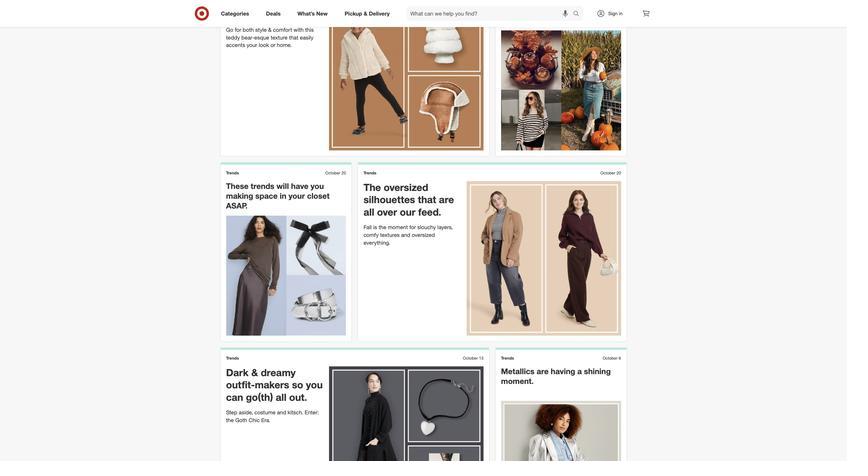 Task type: vqa. For each thing, say whether or not it's contained in the screenshot.
so
yes



Task type: locate. For each thing, give the bounding box(es) containing it.
in
[[619, 10, 623, 16], [280, 191, 287, 201]]

textures
[[380, 232, 400, 238]]

are
[[439, 194, 454, 206], [537, 367, 549, 376]]

1 vertical spatial and
[[277, 409, 286, 416]]

trends up these
[[226, 171, 239, 176]]

0 horizontal spatial october 20
[[326, 171, 346, 176]]

your down have
[[289, 191, 305, 201]]

you
[[311, 181, 324, 191], [306, 379, 323, 391]]

that down with
[[289, 34, 298, 41]]

metallics
[[501, 367, 535, 376]]

and left kitsch.
[[277, 409, 286, 416]]

faux
[[282, 0, 302, 8]]

space
[[255, 191, 278, 201]]

trends
[[226, 171, 239, 176], [364, 171, 377, 176], [226, 356, 239, 361], [501, 356, 514, 361]]

everything.
[[364, 239, 390, 246]]

the down step
[[226, 417, 234, 424]]

1 horizontal spatial october 20
[[601, 171, 621, 176]]

0 vertical spatial are
[[439, 194, 454, 206]]

0 horizontal spatial that
[[289, 34, 298, 41]]

fall
[[364, 224, 372, 231]]

what's new link
[[292, 6, 336, 21]]

these
[[226, 181, 249, 191]]

oversized
[[384, 181, 428, 194], [412, 232, 435, 238]]

are inside "metallics are having a shining moment."
[[537, 367, 549, 376]]

that inside go for both style & comfort with this teddy bear-esque texture that easily accents your look or home.
[[289, 34, 298, 41]]

dark & dreamy outfit-makers so you can go(th) all out.
[[226, 367, 323, 404]]

1 october 20 from the left
[[326, 171, 346, 176]]

6
[[619, 356, 621, 361]]

for inside go for both style & comfort with this teddy bear-esque texture that easily accents your look or home.
[[235, 26, 241, 33]]

comfy
[[364, 232, 379, 238]]

1 horizontal spatial &
[[268, 26, 272, 33]]

0 horizontal spatial for
[[235, 26, 241, 33]]

categories link
[[215, 6, 258, 21]]

1 vertical spatial that
[[418, 194, 436, 206]]

trends for the 'dark & dreamy outfit-makers so you can go(th) all out.' image
[[226, 356, 239, 361]]

& inside dark & dreamy outfit-makers so you can go(th) all out.
[[251, 367, 258, 379]]

trends up the dark
[[226, 356, 239, 361]]

making
[[226, 191, 253, 201]]

sign
[[609, 10, 618, 16]]

1 20 from the left
[[342, 171, 346, 176]]

october 20
[[326, 171, 346, 176], [601, 171, 621, 176]]

2 vertical spatial &
[[251, 367, 258, 379]]

metallics are having a shining moment. image
[[501, 401, 621, 461]]

that inside the oversized silhouettes that are all over our feed.
[[418, 194, 436, 206]]

in down will
[[280, 191, 287, 201]]

accents
[[226, 42, 245, 49]]

aside,
[[239, 409, 253, 416]]

1 vertical spatial your
[[289, 191, 305, 201]]

for left slouchy
[[410, 224, 416, 231]]

1 horizontal spatial and
[[401, 232, 410, 238]]

0 vertical spatial the
[[379, 224, 387, 231]]

comfort
[[273, 26, 292, 33]]

moment
[[388, 224, 408, 231]]

0 vertical spatial all
[[364, 206, 375, 218]]

for
[[235, 26, 241, 33], [410, 224, 416, 231]]

the right is at the top
[[379, 224, 387, 231]]

in:
[[268, 0, 280, 8]]

moment.
[[501, 377, 534, 386]]

that
[[289, 34, 298, 41], [418, 194, 436, 206]]

1 horizontal spatial are
[[537, 367, 549, 376]]

go for both style & comfort with this teddy bear-esque texture that easily accents your look or home.
[[226, 26, 314, 49]]

0 horizontal spatial in
[[280, 191, 287, 201]]

the inside step aside, costume and kitsch. enter: the goth chic era.
[[226, 417, 234, 424]]

era.
[[261, 417, 271, 424]]

chic
[[249, 417, 260, 424]]

you up closet
[[311, 181, 324, 191]]

closet
[[307, 191, 330, 201]]

easily
[[300, 34, 314, 41]]

20
[[342, 171, 346, 176], [617, 171, 621, 176]]

0 vertical spatial and
[[401, 232, 410, 238]]

you inside dark & dreamy outfit-makers so you can go(th) all out.
[[306, 379, 323, 391]]

1 vertical spatial the
[[226, 417, 234, 424]]

trends for the oversized silhouettes that are all over our feed. image
[[364, 171, 377, 176]]

just
[[249, 0, 266, 8]]

1 vertical spatial are
[[537, 367, 549, 376]]

have
[[291, 181, 309, 191]]

1 horizontal spatial in
[[619, 10, 623, 16]]

are left having
[[537, 367, 549, 376]]

1 horizontal spatial for
[[410, 224, 416, 231]]

0 horizontal spatial 20
[[342, 171, 346, 176]]

a
[[578, 367, 582, 376]]

out.
[[289, 391, 307, 404]]

0 vertical spatial in
[[619, 10, 623, 16]]

the
[[379, 224, 387, 231], [226, 417, 234, 424]]

What can we help you find? suggestions appear below search field
[[407, 6, 575, 21]]

go(th)
[[246, 391, 273, 404]]

1 vertical spatial all
[[276, 391, 287, 404]]

october for these trends will have you making space in your closet asap. image
[[326, 171, 341, 176]]

categories
[[221, 10, 249, 17]]

& right pickup
[[364, 10, 368, 17]]

2 horizontal spatial &
[[364, 10, 368, 17]]

makers
[[255, 379, 289, 391]]

you right so
[[306, 379, 323, 391]]

your
[[247, 42, 257, 49], [289, 191, 305, 201]]

1 vertical spatial in
[[280, 191, 287, 201]]

for inside fall is the moment for slouchy layers, comfy textures and oversized everything.
[[410, 224, 416, 231]]

sign in
[[609, 10, 623, 16]]

your inside these trends will have you making space in your closet asap.
[[289, 191, 305, 201]]

0 vertical spatial for
[[235, 26, 241, 33]]

1 vertical spatial for
[[410, 224, 416, 231]]

the oversized silhouettes that are all over our feed. image
[[467, 181, 621, 336]]

costume
[[255, 409, 276, 416]]

your inside go for both style & comfort with this teddy bear-esque texture that easily accents your look or home.
[[247, 42, 257, 49]]

0 horizontal spatial the
[[226, 417, 234, 424]]

oversized up silhouettes
[[384, 181, 428, 194]]

step aside, costume and kitsch. enter: the goth chic era.
[[226, 409, 319, 424]]

and
[[401, 232, 410, 238], [277, 409, 286, 416]]

asap.
[[226, 201, 248, 210]]

esque
[[254, 34, 269, 41]]

delivery
[[369, 10, 390, 17]]

all up fall
[[364, 206, 375, 218]]

1 horizontal spatial your
[[289, 191, 305, 201]]

1 horizontal spatial that
[[418, 194, 436, 206]]

0 vertical spatial your
[[247, 42, 257, 49]]

1 horizontal spatial all
[[364, 206, 375, 218]]

will
[[277, 181, 289, 191]]

oversized inside fall is the moment for slouchy layers, comfy textures and oversized everything.
[[412, 232, 435, 238]]

october
[[326, 171, 341, 176], [601, 171, 616, 176], [463, 356, 478, 361], [603, 356, 618, 361]]

oversized down slouchy
[[412, 232, 435, 238]]

& right the dark
[[251, 367, 258, 379]]

the
[[364, 181, 381, 194]]

silhouettes
[[364, 194, 415, 206]]

0 horizontal spatial your
[[247, 42, 257, 49]]

1 vertical spatial oversized
[[412, 232, 435, 238]]

0 vertical spatial &
[[364, 10, 368, 17]]

trends up "metallics"
[[501, 356, 514, 361]]

step
[[226, 409, 237, 416]]

your down bear-
[[247, 42, 257, 49]]

0 vertical spatial you
[[311, 181, 324, 191]]

our
[[400, 206, 416, 218]]

this just in: faux shearling.
[[226, 0, 302, 20]]

that up feed.
[[418, 194, 436, 206]]

in right sign
[[619, 10, 623, 16]]

bear-
[[242, 34, 254, 41]]

0 vertical spatial oversized
[[384, 181, 428, 194]]

0 horizontal spatial all
[[276, 391, 287, 404]]

1 vertical spatial &
[[268, 26, 272, 33]]

goth
[[235, 417, 247, 424]]

with
[[294, 26, 304, 33]]

0 horizontal spatial are
[[439, 194, 454, 206]]

is
[[373, 224, 377, 231]]

1 horizontal spatial the
[[379, 224, 387, 231]]

slouchy
[[418, 224, 436, 231]]

0 horizontal spatial and
[[277, 409, 286, 416]]

october for the 'dark & dreamy outfit-makers so you can go(th) all out.' image
[[463, 356, 478, 361]]

and down moment
[[401, 232, 410, 238]]

& right style
[[268, 26, 272, 33]]

pickup
[[345, 10, 362, 17]]

trends up the
[[364, 171, 377, 176]]

these trends will have you making space in your closet asap.
[[226, 181, 330, 210]]

for right go
[[235, 26, 241, 33]]

are up feed.
[[439, 194, 454, 206]]

october 20 for the oversized silhouettes that are all over our feed. image
[[601, 171, 621, 176]]

2 october 20 from the left
[[601, 171, 621, 176]]

0 vertical spatial that
[[289, 34, 298, 41]]

pickup & delivery
[[345, 10, 390, 17]]

outfit-
[[226, 379, 255, 391]]

all down makers
[[276, 391, 287, 404]]

october 20 for these trends will have you making space in your closet asap. image
[[326, 171, 346, 176]]

1 horizontal spatial 20
[[617, 171, 621, 176]]

2 20 from the left
[[617, 171, 621, 176]]

0 horizontal spatial &
[[251, 367, 258, 379]]

1 vertical spatial you
[[306, 379, 323, 391]]



Task type: describe. For each thing, give the bounding box(es) containing it.
style
[[255, 26, 267, 33]]

texture
[[271, 34, 288, 41]]

fall is the moment for slouchy layers, comfy textures and oversized everything.
[[364, 224, 453, 246]]

feed.
[[418, 206, 442, 218]]

& inside go for both style & comfort with this teddy bear-esque texture that easily accents your look or home.
[[268, 26, 272, 33]]

dark & dreamy outfit-makers so you can go(th) all out. image
[[329, 367, 484, 461]]

the inside fall is the moment for slouchy layers, comfy textures and oversized everything.
[[379, 224, 387, 231]]

the top 10 most-shared finds. image
[[501, 31, 621, 151]]

trends
[[251, 181, 275, 191]]

look
[[259, 42, 269, 49]]

this
[[226, 0, 246, 8]]

what's new
[[298, 10, 328, 17]]

13
[[479, 356, 484, 361]]

so
[[292, 379, 303, 391]]

this just in: faux shearling. image
[[329, 0, 484, 151]]

and inside fall is the moment for slouchy layers, comfy textures and oversized everything.
[[401, 232, 410, 238]]

october for the oversized silhouettes that are all over our feed. image
[[601, 171, 616, 176]]

and inside step aside, costume and kitsch. enter: the goth chic era.
[[277, 409, 286, 416]]

dreamy
[[261, 367, 296, 379]]

are inside the oversized silhouettes that are all over our feed.
[[439, 194, 454, 206]]

dark
[[226, 367, 249, 379]]

october 13
[[463, 356, 484, 361]]

can
[[226, 391, 243, 404]]

home.
[[277, 42, 292, 49]]

20 for these trends will have you making space in your closet asap. image
[[342, 171, 346, 176]]

kitsch.
[[288, 409, 303, 416]]

shining
[[584, 367, 611, 376]]

both
[[243, 26, 254, 33]]

teddy
[[226, 34, 240, 41]]

all inside dark & dreamy outfit-makers so you can go(th) all out.
[[276, 391, 287, 404]]

oversized inside the oversized silhouettes that are all over our feed.
[[384, 181, 428, 194]]

search button
[[570, 6, 587, 22]]

trends for these trends will have you making space in your closet asap. image
[[226, 171, 239, 176]]

trends for metallics are having a shining moment. image at the bottom of page
[[501, 356, 514, 361]]

go
[[226, 26, 233, 33]]

all inside the oversized silhouettes that are all over our feed.
[[364, 206, 375, 218]]

in inside these trends will have you making space in your closet asap.
[[280, 191, 287, 201]]

you inside these trends will have you making space in your closet asap.
[[311, 181, 324, 191]]

this
[[305, 26, 314, 33]]

& for delivery
[[364, 10, 368, 17]]

having
[[551, 367, 576, 376]]

these trends will have you making space in your closet asap. image
[[226, 216, 346, 336]]

& for dreamy
[[251, 367, 258, 379]]

or
[[271, 42, 276, 49]]

enter:
[[305, 409, 319, 416]]

metallics are having a shining moment.
[[501, 367, 611, 386]]

over
[[377, 206, 397, 218]]

october 6
[[603, 356, 621, 361]]

the oversized silhouettes that are all over our feed.
[[364, 181, 454, 218]]

october for metallics are having a shining moment. image at the bottom of page
[[603, 356, 618, 361]]

search
[[570, 11, 587, 17]]

deals link
[[260, 6, 289, 21]]

deals
[[266, 10, 281, 17]]

sign in link
[[591, 6, 634, 21]]

20 for the oversized silhouettes that are all over our feed. image
[[617, 171, 621, 176]]

new
[[316, 10, 328, 17]]

what's
[[298, 10, 315, 17]]

layers,
[[438, 224, 453, 231]]

pickup & delivery link
[[339, 6, 398, 21]]

shearling.
[[226, 8, 272, 20]]



